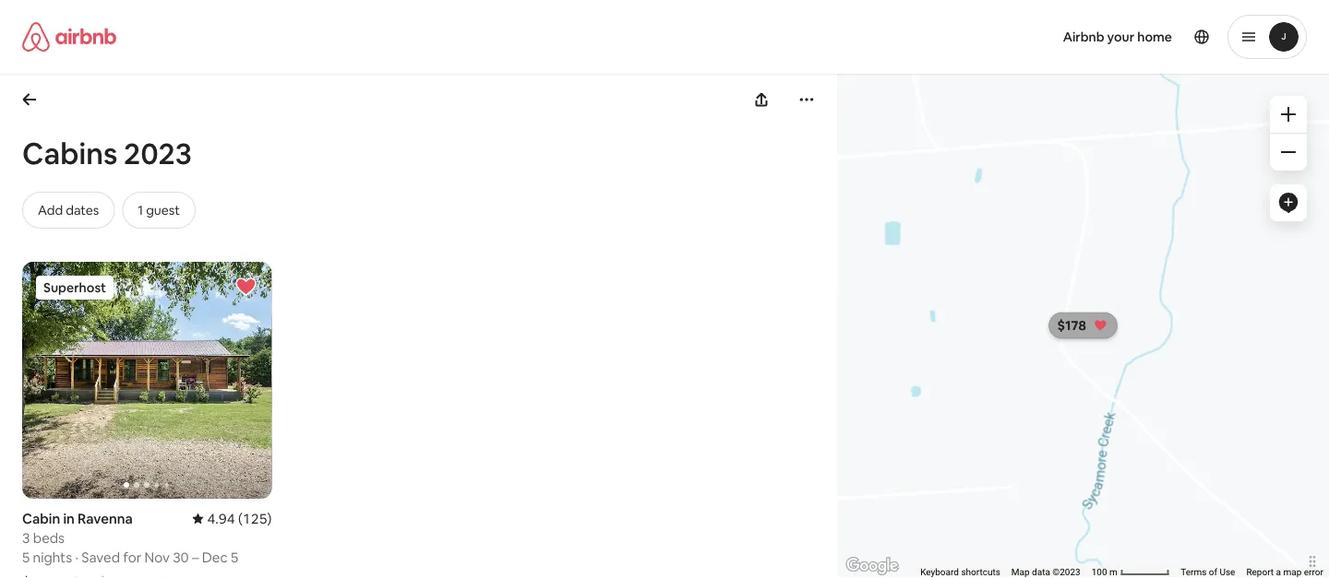 Task type: describe. For each thing, give the bounding box(es) containing it.
map data ©2023
[[1012, 567, 1081, 579]]

add dates
[[38, 202, 99, 219]]

cabins 2023
[[22, 134, 192, 173]]

3
[[22, 529, 30, 547]]

report a map error link
[[1247, 567, 1324, 579]]

4.94 out of 5 average rating,  125 reviews image
[[192, 510, 272, 528]]

your
[[1108, 29, 1135, 45]]

m
[[1110, 567, 1118, 579]]

keyboard shortcuts
[[921, 567, 1001, 579]]

–
[[192, 549, 199, 567]]

terms of use link
[[1181, 567, 1236, 579]]

add
[[38, 202, 63, 219]]

map
[[1012, 567, 1030, 579]]

·
[[75, 549, 78, 567]]

1 guest
[[138, 202, 180, 219]]

100
[[1092, 567, 1108, 579]]

100 m
[[1092, 567, 1120, 579]]

dates
[[66, 202, 99, 219]]

home
[[1138, 29, 1173, 45]]

report a map error
[[1247, 567, 1324, 579]]

remove from wishlist: cabin in ravenna image
[[235, 276, 257, 298]]

zoom in image
[[1282, 107, 1296, 122]]

a
[[1277, 567, 1282, 579]]

google image
[[842, 555, 903, 579]]

google map
including 1 saved stay. region
[[644, 71, 1330, 579]]

keyboard
[[921, 567, 959, 579]]

100 m button
[[1087, 566, 1176, 579]]

cabin
[[22, 510, 60, 528]]



Task type: vqa. For each thing, say whether or not it's contained in the screenshot.
Display Total Before Taxes
no



Task type: locate. For each thing, give the bounding box(es) containing it.
30
[[173, 549, 189, 567]]

airbnb
[[1063, 29, 1105, 45]]

shortcuts
[[962, 567, 1001, 579]]

nights
[[33, 549, 72, 567]]

airbnb your home link
[[1052, 18, 1184, 56]]

beds
[[33, 529, 65, 547]]

map
[[1284, 567, 1302, 579]]

ravenna
[[78, 510, 133, 528]]

for
[[123, 549, 142, 567]]

of
[[1210, 567, 1218, 579]]

add a place to the map image
[[1278, 192, 1300, 214]]

2023
[[124, 134, 192, 173]]

©2023
[[1053, 567, 1081, 579]]

terms
[[1181, 567, 1207, 579]]

1
[[138, 202, 143, 219]]

0 horizontal spatial 5
[[22, 549, 30, 567]]

$178
[[1058, 318, 1087, 334]]

use
[[1220, 567, 1236, 579]]

(125)
[[238, 510, 272, 528]]

profile element
[[687, 0, 1307, 74]]

saved
[[81, 549, 120, 567]]

1 horizontal spatial 5
[[231, 549, 238, 567]]

2 5 from the left
[[231, 549, 238, 567]]

4.94
[[207, 510, 235, 528]]

terms of use
[[1181, 567, 1236, 579]]

nov
[[145, 549, 170, 567]]

4.94 (125)
[[207, 510, 272, 528]]

5 right the dec
[[231, 549, 238, 567]]

data
[[1033, 567, 1051, 579]]

1 guest button
[[122, 192, 196, 229]]

error
[[1305, 567, 1324, 579]]

airbnb your home
[[1063, 29, 1173, 45]]

5 down 3
[[22, 549, 30, 567]]

guest
[[146, 202, 180, 219]]

keyboard shortcuts button
[[921, 567, 1001, 579]]

in
[[63, 510, 75, 528]]

5
[[22, 549, 30, 567], [231, 549, 238, 567]]

dec
[[202, 549, 228, 567]]

group
[[22, 262, 272, 499]]

cabins
[[22, 134, 118, 173]]

cabin in ravenna 3 beds 5 nights · saved for nov 30 – dec 5
[[22, 510, 238, 567]]

zoom out image
[[1282, 145, 1296, 160]]

1 5 from the left
[[22, 549, 30, 567]]

add dates button
[[22, 192, 115, 229]]

report
[[1247, 567, 1274, 579]]

$178 button
[[1050, 313, 1117, 339]]



